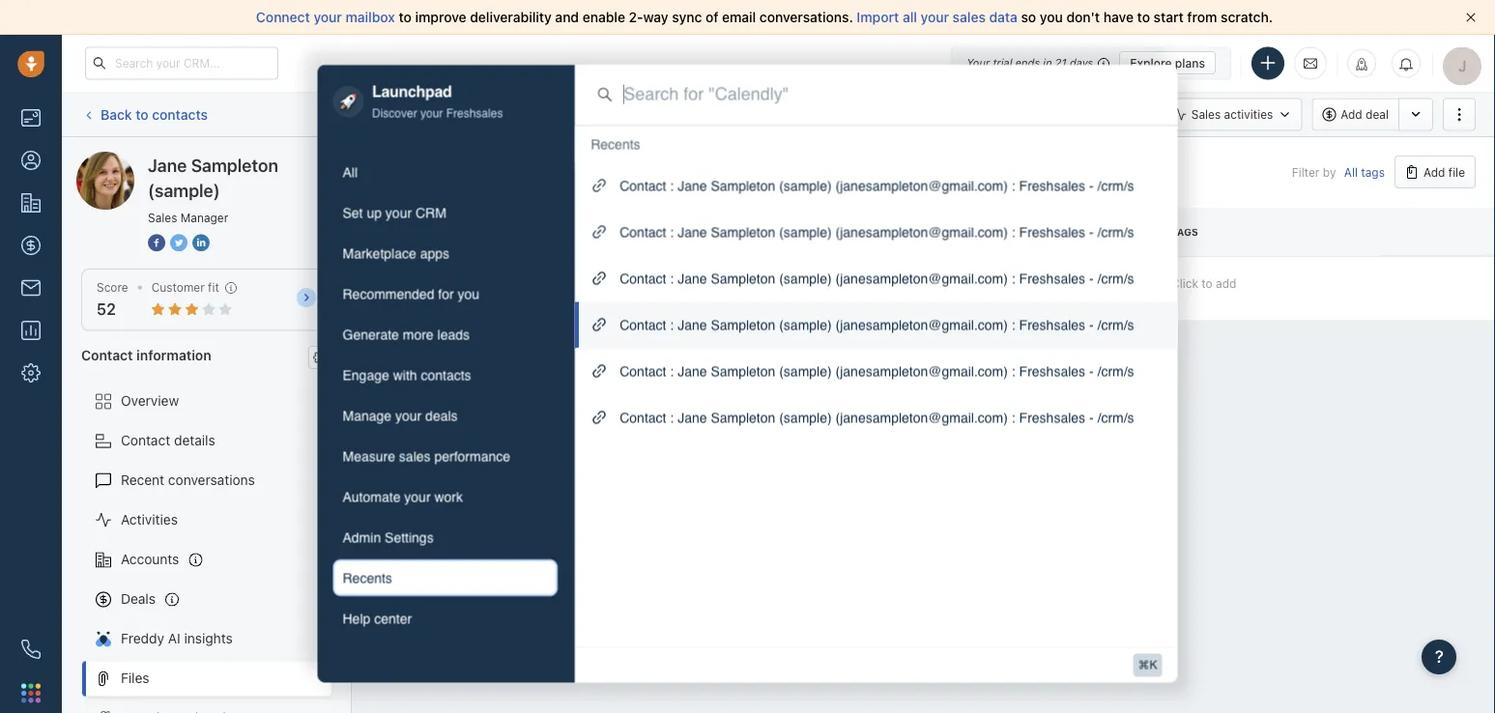 Task type: locate. For each thing, give the bounding box(es) containing it.
your down launchpad
[[420, 106, 443, 120]]

k
[[1150, 659, 1157, 672]]

all tags link
[[1344, 165, 1385, 179]]

performance
[[434, 448, 510, 464]]

launchpad
[[372, 83, 452, 100]]

your inside button
[[386, 205, 412, 220]]

your left work
[[404, 489, 431, 504]]

1 horizontal spatial you
[[1040, 9, 1063, 25]]

Search your CRM... text field
[[85, 47, 278, 80]]

- for contact : jane sampleton (sample) (janesampleton@gmail.com) : freshsales - /crm/sales/contacts/27013954202?tab=recent-activities.notes
[[1089, 410, 1094, 426]]

1 vertical spatial contacts
[[421, 367, 471, 383]]

contacts up manage your deals button
[[421, 367, 471, 383]]

for
[[438, 286, 454, 301]]

sales
[[953, 9, 986, 25], [399, 448, 431, 464]]

contacts
[[152, 106, 208, 122], [421, 367, 471, 383]]

(janesampleton@gmail.com) for contact : jane sampleton (sample) (janesampleton@gmail.com) : freshsales - /crm/sales/contacts/27013954202?tab=sales_accounts
[[836, 271, 1008, 287]]

freshsales for contact : jane sampleton (sample) (janesampleton@gmail.com) : freshsales - /crm/sales/contacts/27013954202?tab=freddy
[[1019, 178, 1085, 194]]

phone image
[[21, 640, 41, 659]]

2 file from the left
[[828, 227, 850, 238]]

activities.tasks
[[1376, 364, 1463, 379]]

jane for contact : jane sampleton (sample) (janesampleton@gmail.com) : freshsales - /crm/sales/contacts/27013954202?tab=recent-activities.tasks
[[678, 364, 707, 379]]

start
[[1154, 9, 1184, 25]]

4 (janesampleton@gmail.com) from the top
[[836, 318, 1008, 333]]

conversations.
[[760, 9, 853, 25]]

0 horizontal spatial sales
[[148, 211, 177, 224]]

set up your crm
[[343, 205, 446, 220]]

2 /crm/sales/contacts/27013954202?tab=recent- from the top
[[1097, 364, 1376, 379]]

of
[[706, 9, 718, 25]]

sales
[[1191, 108, 1221, 121], [148, 211, 177, 224]]

:
[[670, 178, 674, 194], [1012, 178, 1016, 194], [670, 225, 674, 240], [1012, 225, 1016, 240], [670, 271, 674, 287], [1012, 271, 1016, 287], [670, 318, 674, 333], [1012, 318, 1016, 333], [670, 364, 674, 379], [1012, 364, 1016, 379], [670, 410, 674, 426], [1012, 410, 1016, 426]]

1 horizontal spatial sales
[[1191, 108, 1221, 121]]

recents
[[591, 137, 640, 152], [591, 137, 640, 152], [343, 570, 392, 586]]

automate your work
[[343, 489, 463, 504]]

1 horizontal spatial click
[[1172, 276, 1198, 290]]

on
[[1095, 227, 1110, 238]]

trial
[[993, 57, 1012, 69]]

click right the available. at the top of the page
[[796, 107, 823, 121]]

sales inside 'button'
[[399, 448, 431, 464]]

/crm/sales/contacts/27013954202?tab=recent-
[[1097, 318, 1376, 333], [1097, 364, 1376, 379], [1097, 410, 1376, 426]]

freshsales up contact : jane sampleton (sample) (janesampleton@gmail.com) : freshsales - /crm/sales/contacts/27013954202?tab=recent-activities.appointmen
[[1019, 271, 1085, 287]]

jane for contact : jane sampleton (sample) (janesampleton@gmail.com) : freshsales - /crm/sales/contacts/27013954202?tab=deals
[[678, 225, 707, 240]]

jane for contact : jane sampleton (sample) (janesampleton@gmail.com) : freshsales - /crm/sales/contacts/27013954202?tab=recent-activities.notes
[[678, 410, 707, 426]]

1 horizontal spatial file
[[943, 226, 964, 237]]

link
[[828, 282, 851, 295]]

help center button
[[333, 600, 558, 637]]

1 vertical spatial /crm/sales/contacts/27013954202?tab=recent-
[[1097, 364, 1376, 379]]

phone element
[[12, 630, 50, 669]]

your inside 'launchpad discover your freshsales'
[[420, 106, 443, 120]]

0 vertical spatial contacts
[[152, 106, 208, 122]]

freshsales left on
[[1019, 225, 1085, 240]]

linkedin circled image
[[192, 232, 210, 253]]

your right all
[[921, 9, 949, 25]]

john smith
[[714, 282, 776, 295]]

⌘
[[1138, 659, 1150, 672]]

size
[[967, 226, 989, 237]]

added on
[[1057, 227, 1110, 238]]

1 horizontal spatial contacts
[[421, 367, 471, 383]]

recents heading
[[591, 135, 640, 154], [591, 135, 640, 154]]

0 horizontal spatial you
[[458, 286, 480, 301]]

1 /crm/sales/contacts/27013954202?tab=recent- from the top
[[1097, 318, 1376, 333]]

0 vertical spatial sales
[[1191, 108, 1221, 121]]

Try "connect email" field
[[624, 82, 1155, 107]]

contacts down search your crm... text box
[[152, 106, 208, 122]]

owner
[[714, 227, 752, 238]]

/crm/sales/contacts/27013954202?tab=recent- for activities.notes
[[1097, 410, 1376, 426]]

tags
[[1172, 226, 1198, 237]]

freshsales up all button
[[446, 106, 503, 120]]

contacts inside back to contacts link
[[152, 106, 208, 122]]

(sample) for contact : jane sampleton (sample) (janesampleton@gmail.com) : freshsales - /crm/sales/contacts/27013954202?tab=freddy
[[779, 178, 832, 194]]

measure sales performance button
[[333, 438, 558, 474]]

manage your deals
[[343, 408, 458, 423]]

contact : jane sampleton (sample) (janesampleton@gmail.com) : freshsales - /crm/sales/contacts/27013954202?tab=deals
[[620, 225, 1366, 240]]

jane for contact : jane sampleton (sample) (janesampleton@gmail.com) : freshsales - /crm/sales/contacts/27013954202?tab=freddy
[[678, 178, 707, 194]]

contact : jane sampleton (sample) (janesampleton@gmail.com) : freshsales - /crm/sales/contacts/27013954202?tab=recent-activities.appointmen
[[620, 318, 1495, 333]]

click
[[796, 107, 823, 121], [1172, 276, 1198, 290]]

0 horizontal spatial all
[[343, 164, 358, 180]]

6 (janesampleton@gmail.com) from the top
[[836, 410, 1008, 426]]

connect your mailbox link
[[256, 9, 399, 25]]

connect
[[256, 9, 310, 25]]

contact : jane sampleton (sample) (janesampleton@gmail.com) : freshsales - /crm/sales/contacts/27013954202?tab=freddy
[[620, 178, 1372, 194]]

0 horizontal spatial sales
[[399, 448, 431, 464]]

jane inside jane sampleton (sample)
[[148, 155, 187, 175]]

0 vertical spatial add
[[1341, 108, 1363, 121]]

0 horizontal spatial contacts
[[152, 106, 208, 122]]

sampleton
[[191, 155, 278, 175], [711, 178, 775, 194], [711, 225, 775, 240], [711, 271, 775, 287], [711, 318, 775, 333], [711, 364, 775, 379], [711, 410, 775, 426]]

1 vertical spatial sales
[[148, 211, 177, 224]]

add left file
[[1424, 165, 1445, 179]]

your up name
[[386, 205, 412, 220]]

contact for contact details
[[121, 433, 170, 449]]

sales up automate your work
[[399, 448, 431, 464]]

1 file from the left
[[943, 226, 964, 237]]

attach
[[458, 280, 494, 293]]

file left size at the top right
[[943, 226, 964, 237]]

1 vertical spatial sales
[[399, 448, 431, 464]]

you
[[1040, 9, 1063, 25], [458, 286, 480, 301]]

0 horizontal spatial click
[[796, 107, 823, 121]]

added
[[1057, 227, 1093, 238]]

add left deal at the right top of the page
[[1341, 108, 1363, 121]]

smith
[[744, 282, 776, 295]]

contact for contact : jane sampleton (sample) (janesampleton@gmail.com) : freshsales - /crm/sales/contacts/27013954202?tab=deals
[[620, 225, 666, 240]]

add
[[1341, 108, 1363, 121], [1424, 165, 1445, 179]]

0 vertical spatial /crm/sales/contacts/27013954202?tab=recent-
[[1097, 318, 1376, 333]]

sales activities
[[1191, 108, 1273, 121]]

freshsales for contact : jane sampleton (sample) (janesampleton@gmail.com) : freshsales - /crm/sales/contacts/27013954202?tab=deals
[[1019, 225, 1085, 240]]

sales up facebook circled "image"
[[148, 211, 177, 224]]

3 (janesampleton@gmail.com) from the top
[[836, 271, 1008, 287]]

way
[[643, 9, 668, 25]]

(sample) for contact : jane sampleton (sample) (janesampleton@gmail.com) : freshsales - /crm/sales/contacts/27013954202?tab=recent-activities.notes
[[779, 410, 832, 426]]

3 /crm/sales/contacts/27013954202?tab=recent- from the top
[[1097, 410, 1376, 426]]

contact for contact : jane sampleton (sample) (janesampleton@gmail.com) : freshsales - /crm/sales/contacts/27013954202?tab=sales_accounts
[[620, 271, 666, 287]]

(sample) inside jane sampleton (sample)
[[148, 180, 220, 201]]

52
[[97, 300, 116, 319]]

all right the by at the top right
[[1344, 165, 1358, 179]]

deliverability
[[470, 9, 552, 25]]

activities
[[1224, 108, 1273, 121]]

freshsales down contact : jane sampleton (sample) (janesampleton@gmail.com) : freshsales - /crm/sales/contacts/27013954202?tab=recent-activities.tasks
[[1019, 410, 1085, 426]]

/crm/sales/contacts/27013954202?tab=recent- for activities.appointmen
[[1097, 318, 1376, 333]]

contacts inside engage with contacts button
[[421, 367, 471, 383]]

engage
[[343, 367, 389, 383]]

sync
[[672, 9, 702, 25]]

0 vertical spatial you
[[1040, 9, 1063, 25]]

/crm/sales/contacts/27013954202?tab=recent- for activities.tasks
[[1097, 364, 1376, 379]]

freshsales
[[446, 106, 503, 120], [1019, 178, 1085, 194], [1019, 225, 1085, 240], [1019, 271, 1085, 287], [1019, 318, 1085, 333], [1019, 364, 1085, 379], [1019, 410, 1085, 426]]

contact for contact : jane sampleton (sample) (janesampleton@gmail.com) : freshsales - /crm/sales/contacts/27013954202?tab=recent-activities.notes
[[620, 410, 666, 426]]

measure sales performance
[[343, 448, 510, 464]]

improve
[[415, 9, 466, 25]]

sampleton inside jane sampleton (sample)
[[191, 155, 278, 175]]

recommended
[[343, 286, 434, 301]]

and
[[555, 9, 579, 25]]

activities
[[121, 512, 178, 528]]

1 vertical spatial you
[[458, 286, 480, 301]]

facebook circled image
[[148, 232, 165, 253]]

1 horizontal spatial add
[[1424, 165, 1445, 179]]

crm
[[416, 205, 446, 220]]

days
[[1070, 57, 1093, 69], [1068, 282, 1093, 295]]

sampleton for contact : jane sampleton (sample) (janesampleton@gmail.com) : freshsales - /crm/sales/contacts/27013954202?tab=recent-activities.appointmen
[[711, 318, 775, 333]]

engage with contacts
[[343, 367, 471, 383]]

freshsales for contact : jane sampleton (sample) (janesampleton@gmail.com) : freshsales - /crm/sales/contacts/27013954202?tab=recent-activities.tasks
[[1019, 364, 1085, 379]]

contact for contact information
[[81, 347, 133, 363]]

recommended for you
[[343, 286, 480, 301]]

0 vertical spatial click
[[796, 107, 823, 121]]

freshsales down the 3
[[1019, 318, 1085, 333]]

to
[[399, 9, 412, 25], [1137, 9, 1150, 25], [136, 106, 148, 122], [826, 107, 837, 121], [1202, 276, 1213, 290], [444, 280, 455, 293], [524, 280, 535, 293]]

0 horizontal spatial file
[[828, 227, 850, 238]]

press-command-k-to-open-and-close element
[[1133, 654, 1162, 677]]

days right the 3
[[1068, 282, 1093, 295]]

sales left activities
[[1191, 108, 1221, 121]]

deals
[[121, 591, 156, 607]]

1 (janesampleton@gmail.com) from the top
[[836, 178, 1008, 194]]

sampleton for contact : jane sampleton (sample) (janesampleton@gmail.com) : freshsales - /crm/sales/contacts/27013954202?tab=recent-activities.tasks
[[711, 364, 775, 379]]

2 (janesampleton@gmail.com) from the top
[[836, 225, 1008, 240]]

- for contact : jane sampleton (sample) (janesampleton@gmail.com) : freshsales - /crm/sales/contacts/27013954202?tab=freddy
[[1089, 178, 1094, 194]]

file left 'type'
[[828, 227, 850, 238]]

2 vertical spatial /crm/sales/contacts/27013954202?tab=recent-
[[1097, 410, 1376, 426]]

0 horizontal spatial add
[[1341, 108, 1363, 121]]

deals
[[425, 408, 458, 423]]

1 vertical spatial add
[[1424, 165, 1445, 179]]

(sample) for contact : jane sampleton (sample) (janesampleton@gmail.com) : freshsales - /crm/sales/contacts/27013954202?tab=recent-activities.appointmen
[[779, 318, 832, 333]]

john
[[714, 282, 741, 295]]

contacts for engage with contacts
[[421, 367, 471, 383]]

measure
[[343, 448, 395, 464]]

name
[[371, 227, 401, 238]]

to right back
[[136, 106, 148, 122]]

sampleton for contact : jane sampleton (sample) (janesampleton@gmail.com) : freshsales - /crm/sales/contacts/27013954202?tab=deals
[[711, 225, 775, 240]]

sales left data
[[953, 9, 986, 25]]

1 horizontal spatial sales
[[953, 9, 986, 25]]

customer
[[151, 281, 205, 294]]

freshsales inside 'launchpad discover your freshsales'
[[446, 106, 503, 120]]

freshsales down contact : jane sampleton (sample) (janesampleton@gmail.com) : freshsales - /crm/sales/contacts/27013954202?tab=recent-activities.appointmen
[[1019, 364, 1085, 379]]

generate
[[343, 327, 399, 342]]

freshsales up added
[[1019, 178, 1085, 194]]

sampleton for contact : jane sampleton (sample) (janesampleton@gmail.com) : freshsales - /crm/sales/contacts/27013954202?tab=sales_accounts
[[711, 271, 775, 287]]

explore
[[1130, 56, 1172, 70]]

tab list
[[333, 154, 558, 637]]

(janesampleton@gmail.com) for contact : jane sampleton (sample) (janesampleton@gmail.com) : freshsales - /crm/sales/contacts/27013954202?tab=deals
[[836, 225, 1008, 240]]

click left add
[[1172, 276, 1198, 290]]

file
[[943, 226, 964, 237], [828, 227, 850, 238]]

files
[[121, 670, 149, 686]]

days right 21
[[1070, 57, 1093, 69]]

sampleton for contact : jane sampleton (sample) (janesampleton@gmail.com) : freshsales - /crm/sales/contacts/27013954202?tab=freddy
[[711, 178, 775, 194]]

recents inside button
[[343, 570, 392, 586]]

back
[[101, 106, 132, 122]]

you right so
[[1040, 9, 1063, 25]]

to left refresh.
[[826, 107, 837, 121]]

you right for
[[458, 286, 480, 301]]

back to contacts link
[[81, 99, 209, 130]]

(janesampleton@gmail.com) for contact : jane sampleton (sample) (janesampleton@gmail.com) : freshsales - /crm/sales/contacts/27013954202?tab=recent-activities.tasks
[[836, 364, 1008, 379]]

available.
[[742, 107, 793, 121]]

5 (janesampleton@gmail.com) from the top
[[836, 364, 1008, 379]]

all up set
[[343, 164, 358, 180]]

contact for contact : jane sampleton (sample) (janesampleton@gmail.com) : freshsales - /crm/sales/contacts/27013954202?tab=freddy
[[620, 178, 666, 194]]

help
[[343, 611, 370, 626]]

jane for contact : jane sampleton (sample) (janesampleton@gmail.com) : freshsales - /crm/sales/contacts/27013954202?tab=sales_accounts
[[678, 271, 707, 287]]

0 vertical spatial days
[[1070, 57, 1093, 69]]

0 vertical spatial sales
[[953, 9, 986, 25]]

activities.notes
[[1376, 410, 1465, 426]]

add for add deal
[[1341, 108, 1363, 121]]

don't
[[1067, 9, 1100, 25]]



Task type: vqa. For each thing, say whether or not it's contained in the screenshot.
AUTOMATE YOUR WORK heading in 'List of options' List Box
no



Task type: describe. For each thing, give the bounding box(es) containing it.
how
[[416, 280, 440, 293]]

to left start
[[1137, 9, 1150, 25]]

freshsales for contact : jane sampleton (sample) (janesampleton@gmail.com) : freshsales - /crm/sales/contacts/27013954202?tab=sales_accounts
[[1019, 271, 1085, 287]]

generate more leads button
[[333, 316, 558, 353]]

email
[[722, 9, 756, 25]]

- for contact : jane sampleton (sample) (janesampleton@gmail.com) : freshsales - /crm/sales/contacts/27013954202?tab=recent-activities.tasks
[[1089, 364, 1094, 379]]

3
[[1057, 282, 1064, 295]]

recents heading inside list of options list box
[[591, 135, 640, 154]]

to left add
[[1202, 276, 1213, 290]]

contact details
[[121, 433, 215, 449]]

list of options list box
[[575, 125, 1495, 441]]

your left mailbox
[[314, 9, 342, 25]]

52 button
[[97, 300, 116, 319]]

1 vertical spatial click
[[1172, 276, 1198, 290]]

filter
[[1292, 165, 1320, 179]]

data
[[989, 9, 1018, 25]]

in
[[1043, 57, 1052, 69]]

3 days ago
[[1057, 282, 1117, 295]]

jane sampleton (sample)
[[148, 155, 278, 201]]

click to add
[[1172, 276, 1237, 290]]

contact : jane sampleton (sample) (janesampleton@gmail.com) : freshsales - /crm/sales/contacts/27013954202?tab=recent-activities.tasks
[[620, 364, 1463, 379]]

how to attach files to contacts?
[[416, 280, 593, 293]]

your
[[967, 57, 990, 69]]

sales for sales manager
[[148, 211, 177, 224]]

add for add file
[[1424, 165, 1445, 179]]

manage your deals button
[[333, 397, 558, 434]]

1 horizontal spatial all
[[1344, 165, 1358, 179]]

admin settings
[[343, 530, 434, 545]]

import all your sales data link
[[857, 9, 1021, 25]]

you inside button
[[458, 286, 480, 301]]

manage
[[343, 408, 392, 423]]

tab list containing all
[[333, 154, 558, 637]]

recent
[[121, 472, 164, 488]]

to right how
[[444, 280, 455, 293]]

tags
[[1361, 165, 1385, 179]]

leads
[[437, 327, 470, 342]]

twitter circled image
[[170, 232, 188, 253]]

plans
[[1175, 56, 1205, 70]]

(sample) for contact : jane sampleton (sample) (janesampleton@gmail.com) : freshsales - /crm/sales/contacts/27013954202?tab=recent-activities.tasks
[[779, 364, 832, 379]]

all inside button
[[343, 164, 358, 180]]

have
[[1104, 9, 1134, 25]]

- for contact : jane sampleton (sample) (janesampleton@gmail.com) : freshsales - /crm/sales/contacts/27013954202?tab=sales_accounts
[[1089, 271, 1094, 287]]

add deal button
[[1312, 98, 1399, 131]]

engage with contacts button
[[333, 357, 558, 393]]

insights
[[184, 631, 233, 647]]

marketplace
[[343, 245, 416, 261]]

file
[[1449, 165, 1465, 179]]

close image
[[1466, 13, 1476, 22]]

to inside updates available. click to refresh. link
[[826, 107, 837, 121]]

your trial ends in 21 days
[[967, 57, 1093, 69]]

generate more leads
[[343, 327, 470, 342]]

contacts for back to contacts
[[152, 106, 208, 122]]

updates
[[693, 107, 739, 121]]

freshsales for contact : jane sampleton (sample) (janesampleton@gmail.com) : freshsales - /crm/sales/contacts/27013954202?tab=recent-activities.notes
[[1019, 410, 1085, 426]]

from
[[1187, 9, 1217, 25]]

files
[[497, 280, 520, 293]]

settings
[[385, 530, 434, 545]]

(sample) for contact : jane sampleton (sample) (janesampleton@gmail.com) : freshsales - /crm/sales/contacts/27013954202?tab=deals
[[779, 225, 832, 240]]

⌘ k
[[1138, 659, 1157, 672]]

contact for contact : jane sampleton (sample) (janesampleton@gmail.com) : freshsales - /crm/sales/contacts/27013954202?tab=recent-activities.tasks
[[620, 364, 666, 379]]

customer fit
[[151, 281, 219, 294]]

discover
[[372, 106, 417, 120]]

/crm/sales/contacts/27013954202?tab=sales_accounts
[[1097, 271, 1427, 287]]

import
[[857, 9, 899, 25]]

explore plans
[[1130, 56, 1205, 70]]

how to attach files to contacts? link
[[416, 278, 593, 299]]

contact : jane sampleton (sample) (janesampleton@gmail.com) : freshsales - /crm/sales/contacts/27013954202?tab=sales_accounts
[[620, 271, 1427, 287]]

to right the files
[[524, 280, 535, 293]]

(janesampleton@gmail.com) for contact : jane sampleton (sample) (janesampleton@gmail.com) : freshsales - /crm/sales/contacts/27013954202?tab=freddy
[[836, 178, 1008, 194]]

apps
[[420, 245, 449, 261]]

details
[[174, 433, 215, 449]]

automate
[[343, 489, 401, 504]]

recent conversations
[[121, 472, 255, 488]]

--
[[943, 282, 954, 295]]

freddy ai insights
[[121, 631, 233, 647]]

freddy
[[121, 631, 164, 647]]

connect your mailbox to improve deliverability and enable 2-way sync of email conversations. import all your sales data so you don't have to start from scratch.
[[256, 9, 1273, 25]]

launchpad discover your freshsales
[[372, 83, 503, 120]]

email image
[[1304, 55, 1317, 71]]

your left 'deals'
[[395, 408, 422, 423]]

mng settings image
[[313, 351, 327, 364]]

fit
[[208, 281, 219, 294]]

ends
[[1016, 57, 1040, 69]]

(sample) for contact : jane sampleton (sample) (janesampleton@gmail.com) : freshsales - /crm/sales/contacts/27013954202?tab=sales_accounts
[[779, 271, 832, 287]]

email
[[737, 108, 766, 121]]

more
[[403, 327, 434, 342]]

with
[[393, 367, 417, 383]]

/crm/sales/contacts/27013954202?tab=freddy
[[1097, 178, 1372, 194]]

- for contact : jane sampleton (sample) (janesampleton@gmail.com) : freshsales - /crm/sales/contacts/27013954202?tab=recent-activities.appointmen
[[1089, 318, 1094, 333]]

(janesampleton@gmail.com) for contact : jane sampleton (sample) (janesampleton@gmail.com) : freshsales - /crm/sales/contacts/27013954202?tab=recent-activities.notes
[[836, 410, 1008, 426]]

updates available. click to refresh. link
[[665, 96, 892, 132]]

to right mailbox
[[399, 9, 412, 25]]

to inside back to contacts link
[[136, 106, 148, 122]]

- for contact : jane sampleton (sample) (janesampleton@gmail.com) : freshsales - /crm/sales/contacts/27013954202?tab=deals
[[1089, 225, 1094, 240]]

contact for contact : jane sampleton (sample) (janesampleton@gmail.com) : freshsales - /crm/sales/contacts/27013954202?tab=recent-activities.appointmen
[[620, 318, 666, 333]]

sales for sales activities
[[1191, 108, 1221, 121]]

2-
[[629, 9, 643, 25]]

freshworks switcher image
[[21, 684, 41, 703]]

recents inside list of options list box
[[591, 137, 640, 152]]

manager
[[181, 211, 228, 224]]

add file button
[[1395, 156, 1476, 188]]

center
[[374, 611, 412, 626]]

mailbox
[[346, 9, 395, 25]]

1 vertical spatial days
[[1068, 282, 1093, 295]]

score
[[97, 281, 128, 294]]

jane for contact : jane sampleton (sample) (janesampleton@gmail.com) : freshsales - /crm/sales/contacts/27013954202?tab=recent-activities.appointmen
[[678, 318, 707, 333]]

file for file size
[[943, 226, 964, 237]]

accounts
[[121, 551, 179, 567]]

set up your crm button
[[333, 194, 558, 231]]

admin settings button
[[333, 519, 558, 556]]

filter by all tags
[[1292, 165, 1385, 179]]

21
[[1055, 57, 1067, 69]]

freshsales for contact : jane sampleton (sample) (janesampleton@gmail.com) : freshsales - /crm/sales/contacts/27013954202?tab=recent-activities.appointmen
[[1019, 318, 1085, 333]]

ai
[[168, 631, 180, 647]]

deal
[[1366, 108, 1389, 121]]

overview
[[121, 393, 179, 409]]

file for file type
[[828, 227, 850, 238]]

add
[[1216, 276, 1237, 290]]

sampleton for contact : jane sampleton (sample) (janesampleton@gmail.com) : freshsales - /crm/sales/contacts/27013954202?tab=recent-activities.notes
[[711, 410, 775, 426]]

work
[[434, 489, 463, 504]]

scratch.
[[1221, 9, 1273, 25]]

(janesampleton@gmail.com) for contact : jane sampleton (sample) (janesampleton@gmail.com) : freshsales - /crm/sales/contacts/27013954202?tab=recent-activities.appointmen
[[836, 318, 1008, 333]]



